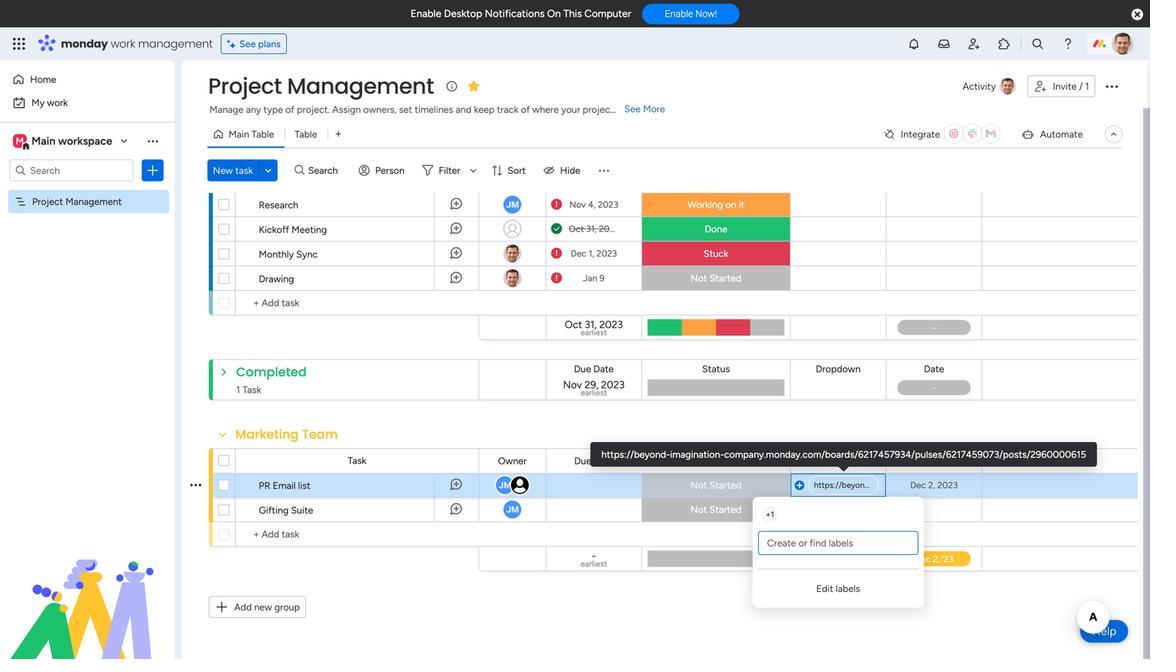 Task type: vqa. For each thing, say whether or not it's contained in the screenshot.
earliest
yes



Task type: describe. For each thing, give the bounding box(es) containing it.
project inside list box
[[32, 196, 63, 207]]

completed
[[236, 363, 307, 381]]

2 dropdown field from the top
[[812, 454, 864, 469]]

options image
[[146, 164, 160, 177]]

add
[[234, 601, 252, 613]]

my
[[31, 97, 45, 109]]

email
[[273, 480, 296, 492]]

company.monday.com/boards/6217457934/pulses/6217459073/posts/2960000615
[[724, 449, 1086, 460]]

monthly
[[259, 249, 294, 260]]

workspace image
[[13, 133, 27, 149]]

invite members image
[[967, 37, 981, 51]]

oct for oct 31, 2023
[[569, 224, 584, 234]]

add view image
[[336, 129, 341, 139]]

31, for oct 31, 2023
[[586, 224, 597, 234]]

jan
[[583, 273, 597, 284]]

to do
[[235, 145, 270, 163]]

column information image for status
[[772, 456, 782, 467]]

person button
[[353, 160, 413, 181]]

- earliest
[[581, 550, 607, 569]]

monday
[[61, 36, 108, 51]]

hide
[[560, 165, 580, 176]]

project management inside list box
[[32, 196, 122, 207]]

not started for drawing
[[691, 272, 742, 284]]

2 horizontal spatial options image
[[1104, 78, 1120, 94]]

computer
[[584, 8, 631, 20]]

v2 search image
[[295, 163, 305, 178]]

workspace options image
[[146, 134, 160, 148]]

show board description image
[[444, 79, 460, 93]]

2,
[[928, 480, 935, 491]]

sort button
[[486, 160, 534, 181]]

my work link
[[8, 92, 166, 114]]

31, for oct 31, 2023 earliest
[[585, 319, 597, 331]]

marketing team
[[235, 426, 338, 443]]

1 owner from the top
[[498, 175, 527, 186]]

task
[[235, 165, 253, 176]]

help image
[[1061, 37, 1075, 51]]

https://beyond- for https://beyond-imagination-company.monday.com/boards/6217457934/pulses/6217459073/p
[[803, 554, 862, 564]]

table button
[[284, 123, 327, 145]]

earliest inside oct 31, 2023 earliest
[[581, 328, 607, 338]]

not for gifting suite
[[691, 504, 707, 515]]

2 due date from the top
[[574, 455, 614, 467]]

new
[[254, 601, 272, 613]]

1 + add task text field from the top
[[242, 295, 472, 311]]

2 + add task text field from the top
[[242, 526, 472, 543]]

dropdown for first the dropdown field from the bottom of the page
[[816, 455, 861, 467]]

menu image
[[597, 164, 611, 177]]

2 started from the top
[[710, 480, 742, 491]]

2 status from the top
[[702, 455, 730, 467]]

sort
[[508, 165, 526, 176]]

nov inside "due date nov 29, 2023 earliest"
[[563, 379, 582, 391]]

earliest inside "due date nov 29, 2023 earliest"
[[581, 388, 607, 398]]

Search in workspace field
[[29, 163, 114, 178]]

invite
[[1053, 80, 1077, 92]]

to
[[235, 145, 250, 163]]

list
[[298, 480, 311, 492]]

see plans button
[[221, 34, 287, 54]]

1 inside button
[[1085, 80, 1089, 92]]

hide button
[[538, 160, 589, 181]]

enable now!
[[665, 8, 717, 19]]

add new group
[[234, 601, 300, 613]]

2023 inside "due date nov 29, 2023 earliest"
[[601, 379, 625, 391]]

any
[[246, 104, 261, 115]]

company.monday.com/boards/6217457934/pulses/621745907
[[919, 480, 1150, 490]]

3 earliest from the top
[[581, 559, 607, 569]]

manage any type of project. assign owners, set timelines and keep track of where your project stands.
[[209, 104, 647, 115]]

1 of from the left
[[285, 104, 295, 115]]

4,
[[588, 199, 596, 210]]

gifting
[[259, 505, 289, 516]]

help
[[1092, 624, 1117, 638]]

see plans
[[239, 38, 281, 50]]

set
[[399, 104, 412, 115]]

due date nov 29, 2023 earliest
[[563, 363, 625, 398]]

sync
[[296, 249, 318, 260]]

1 status from the top
[[702, 363, 730, 375]]

dec 1, 2023
[[571, 248, 617, 259]]

0 vertical spatial nov
[[569, 199, 586, 210]]

0 horizontal spatial 1
[[771, 510, 774, 520]]

dec for dec 1, 2023
[[571, 248, 586, 259]]

drawing
[[259, 273, 294, 285]]

automate
[[1040, 128, 1083, 140]]

https://beyond-imagination-company.monday.com/boards/6217457934/pulses/621745907
[[814, 480, 1150, 490]]

home
[[30, 74, 56, 85]]

now!
[[695, 8, 717, 19]]

see for see more
[[624, 103, 641, 115]]

enable for enable desktop notifications on this computer
[[410, 8, 441, 20]]

project management list box
[[0, 187, 175, 398]]

edit
[[816, 583, 833, 595]]

working on it
[[688, 199, 745, 211]]

home link
[[8, 68, 166, 90]]

2 of from the left
[[521, 104, 530, 115]]

manage
[[209, 104, 244, 115]]

kickoff
[[259, 224, 289, 235]]

where
[[532, 104, 559, 115]]

started for drawing
[[710, 272, 742, 284]]

table inside button
[[295, 128, 317, 140]]

Marketing Team field
[[232, 426, 341, 444]]

/
[[1079, 80, 1083, 92]]

enable now! button
[[642, 4, 740, 24]]

-
[[592, 550, 596, 562]]

2023 for oct 31, 2023 earliest
[[599, 319, 623, 331]]

marketing
[[235, 426, 299, 443]]

dec 2, 2023
[[910, 480, 958, 491]]

0 vertical spatial management
[[287, 71, 434, 101]]

2023 for oct 31, 2023
[[599, 224, 619, 234]]

search everything image
[[1031, 37, 1045, 51]]

Create or find labels field
[[758, 531, 918, 555]]

new task
[[213, 165, 253, 176]]

2023 for dec 1, 2023
[[597, 248, 617, 259]]

meeting
[[292, 224, 327, 235]]

imagination- for company.monday.com/boards/6217457934/pulses/6217459073/p
[[862, 554, 908, 564]]

date field for status
[[921, 454, 948, 469]]

due for 3rd due date field from the bottom
[[574, 175, 591, 186]]

work for monday
[[111, 36, 135, 51]]

started for gifting suite
[[710, 504, 742, 515]]

dapulse close image
[[1132, 8, 1143, 22]]

do
[[254, 145, 270, 163]]

notifications image
[[907, 37, 921, 51]]

oct 31, 2023 earliest
[[565, 319, 623, 338]]

working
[[688, 199, 723, 211]]

not started for gifting suite
[[691, 504, 742, 515]]

oct 31, 2023
[[569, 224, 619, 234]]

enable desktop notifications on this computer
[[410, 8, 631, 20]]

2 owner field from the top
[[495, 454, 530, 469]]

1 horizontal spatial project
[[208, 71, 282, 101]]

due for owner's due date field
[[574, 455, 591, 467]]

integrate button
[[878, 120, 1010, 149]]

date inside "due date nov 29, 2023 earliest"
[[593, 363, 614, 375]]

main for main table
[[229, 128, 249, 140]]

Project Management field
[[205, 71, 437, 101]]

+
[[766, 510, 771, 520]]

main for main workspace
[[31, 135, 55, 148]]

activity
[[963, 80, 996, 92]]

invite / 1 button
[[1028, 75, 1095, 97]]

1 horizontal spatial project management
[[208, 71, 434, 101]]

select product image
[[12, 37, 26, 51]]



Task type: locate. For each thing, give the bounding box(es) containing it.
options image
[[1104, 78, 1120, 94], [985, 451, 1011, 472], [190, 468, 201, 502]]

dropdown for first the dropdown field
[[816, 363, 861, 375]]

31, down jan
[[585, 319, 597, 331]]

0 vertical spatial owner
[[498, 175, 527, 186]]

1 horizontal spatial dec
[[910, 480, 926, 491]]

1 due from the top
[[574, 175, 591, 186]]

0 vertical spatial dec
[[571, 248, 586, 259]]

v2 overdue deadline image down v2 done deadline image
[[551, 247, 562, 260]]

labels
[[836, 583, 860, 595]]

plans
[[258, 38, 281, 50]]

1 horizontal spatial options image
[[985, 451, 1011, 472]]

new task button
[[207, 160, 258, 181]]

automate button
[[1016, 123, 1088, 145]]

1 vertical spatial not started
[[691, 480, 742, 491]]

1 horizontal spatial 1
[[1085, 80, 1089, 92]]

monthly sync
[[259, 249, 318, 260]]

see more link
[[623, 102, 667, 116]]

2 due date field from the top
[[571, 361, 617, 377]]

0 horizontal spatial see
[[239, 38, 256, 50]]

Status field
[[699, 361, 733, 377], [699, 454, 733, 469]]

0 vertical spatial task
[[348, 174, 366, 186]]

Search field
[[305, 161, 346, 180]]

1 vertical spatial status
[[702, 455, 730, 467]]

0 vertical spatial not
[[691, 272, 707, 284]]

2 vertical spatial earliest
[[581, 559, 607, 569]]

31,
[[586, 224, 597, 234], [585, 319, 597, 331]]

2 not started from the top
[[691, 480, 742, 491]]

1 vertical spatial status field
[[699, 454, 733, 469]]

1 horizontal spatial main
[[229, 128, 249, 140]]

0 horizontal spatial main
[[31, 135, 55, 148]]

work right my
[[47, 97, 68, 109]]

1 task from the top
[[348, 174, 366, 186]]

activity button
[[957, 75, 1022, 97]]

0 vertical spatial due date field
[[571, 173, 618, 188]]

project
[[208, 71, 282, 101], [32, 196, 63, 207]]

filter
[[439, 165, 460, 176]]

To Do field
[[232, 145, 274, 163]]

1,
[[589, 248, 594, 259]]

1 vertical spatial earliest
[[581, 388, 607, 398]]

2 enable from the left
[[665, 8, 693, 19]]

project management up project.
[[208, 71, 434, 101]]

2 v2 overdue deadline image from the top
[[551, 247, 562, 260]]

of right type
[[285, 104, 295, 115]]

2 earliest from the top
[[581, 388, 607, 398]]

0 vertical spatial not started
[[691, 272, 742, 284]]

not for drawing
[[691, 272, 707, 284]]

jan 9
[[583, 273, 605, 284]]

2 task from the top
[[348, 455, 366, 467]]

2 dropdown from the top
[[816, 455, 861, 467]]

help button
[[1080, 620, 1128, 643]]

management up assign
[[287, 71, 434, 101]]

enable
[[410, 8, 441, 20], [665, 8, 693, 19]]

edit labels
[[816, 583, 860, 595]]

column information image
[[624, 456, 635, 467], [772, 456, 782, 467]]

task
[[348, 174, 366, 186], [348, 455, 366, 467]]

m
[[16, 135, 24, 147]]

https://beyond-imagination-company.monday.com/boards/6217457934/pulses/6217459073/posts/2960000615
[[601, 449, 1086, 460]]

see more
[[624, 103, 665, 115]]

0 vertical spatial project
[[208, 71, 282, 101]]

1 horizontal spatial column information image
[[772, 456, 782, 467]]

2023 down nov 4, 2023
[[599, 224, 619, 234]]

see left more
[[624, 103, 641, 115]]

2 vertical spatial https://beyond-
[[803, 554, 862, 564]]

2 vertical spatial not started
[[691, 504, 742, 515]]

lottie animation image
[[0, 521, 175, 659]]

main right workspace icon
[[31, 135, 55, 148]]

enable for enable now!
[[665, 8, 693, 19]]

1 vertical spatial see
[[624, 103, 641, 115]]

owners,
[[363, 104, 397, 115]]

0 vertical spatial 1
[[1085, 80, 1089, 92]]

see for see plans
[[239, 38, 256, 50]]

table inside button
[[252, 128, 274, 140]]

project management down search in workspace field
[[32, 196, 122, 207]]

new
[[213, 165, 233, 176]]

imagination- for company.monday.com/boards/6217457934/pulses/621745907
[[873, 480, 919, 490]]

0 vertical spatial dropdown
[[816, 363, 861, 375]]

3 not from the top
[[691, 504, 707, 515]]

1 vertical spatial not
[[691, 480, 707, 491]]

1 vertical spatial imagination-
[[873, 480, 919, 490]]

1 vertical spatial due date
[[574, 455, 614, 467]]

3 due date field from the top
[[571, 454, 618, 469]]

workspace selection element
[[13, 133, 114, 151]]

2023 right 1,
[[597, 248, 617, 259]]

not started
[[691, 272, 742, 284], [691, 480, 742, 491], [691, 504, 742, 515]]

due
[[574, 175, 591, 186], [574, 363, 591, 375], [574, 455, 591, 467]]

status
[[702, 363, 730, 375], [702, 455, 730, 467]]

2 vertical spatial started
[[710, 504, 742, 515]]

2 column information image from the left
[[772, 456, 782, 467]]

enable inside button
[[665, 8, 693, 19]]

main table button
[[207, 123, 284, 145]]

Completed field
[[233, 363, 310, 381]]

desktop
[[444, 8, 482, 20]]

0 horizontal spatial column information image
[[624, 456, 635, 467]]

group
[[274, 601, 300, 613]]

task for team
[[348, 455, 366, 467]]

Due Date field
[[571, 173, 618, 188], [571, 361, 617, 377], [571, 454, 618, 469]]

2023 right 4,
[[598, 199, 618, 210]]

1 vertical spatial project
[[32, 196, 63, 207]]

0 horizontal spatial project management
[[32, 196, 122, 207]]

2 due from the top
[[574, 363, 591, 375]]

main inside button
[[229, 128, 249, 140]]

2 not from the top
[[691, 480, 707, 491]]

project down search in workspace field
[[32, 196, 63, 207]]

notifications
[[485, 8, 545, 20]]

project management
[[208, 71, 434, 101], [32, 196, 122, 207]]

it
[[739, 199, 745, 211]]

1 vertical spatial task
[[348, 455, 366, 467]]

3 not started from the top
[[691, 504, 742, 515]]

1 horizontal spatial of
[[521, 104, 530, 115]]

home option
[[8, 68, 166, 90]]

1 owner field from the top
[[495, 173, 530, 188]]

management down search in workspace field
[[65, 196, 122, 207]]

1 column information image from the left
[[624, 456, 635, 467]]

0 vertical spatial due date
[[574, 175, 614, 186]]

project up any
[[208, 71, 282, 101]]

main table
[[229, 128, 274, 140]]

0 vertical spatial oct
[[569, 224, 584, 234]]

add new group button
[[209, 596, 306, 618]]

work
[[111, 36, 135, 51], [47, 97, 68, 109]]

arrow down image
[[465, 162, 482, 179]]

2023 right 2,
[[937, 480, 958, 491]]

stuck
[[704, 248, 728, 259]]

1 v2 overdue deadline image from the top
[[551, 198, 562, 211]]

2023 right 29,
[[601, 379, 625, 391]]

suite
[[291, 505, 313, 516]]

dec for dec 2, 2023
[[910, 480, 926, 491]]

1 vertical spatial 31,
[[585, 319, 597, 331]]

1 vertical spatial dec
[[910, 480, 926, 491]]

1 vertical spatial work
[[47, 97, 68, 109]]

1 horizontal spatial enable
[[665, 8, 693, 19]]

1 dropdown from the top
[[816, 363, 861, 375]]

0 vertical spatial v2 overdue deadline image
[[551, 198, 562, 211]]

31, inside oct 31, 2023 earliest
[[585, 319, 597, 331]]

v2 overdue deadline image
[[551, 198, 562, 211], [551, 247, 562, 260]]

my work option
[[8, 92, 166, 114]]

https://beyond- for https://beyond-imagination-company.monday.com/boards/6217457934/pulses/621745907
[[814, 480, 873, 490]]

dec left 1,
[[571, 248, 586, 259]]

0 vertical spatial work
[[111, 36, 135, 51]]

earliest
[[581, 328, 607, 338], [581, 388, 607, 398], [581, 559, 607, 569]]

table down project.
[[295, 128, 317, 140]]

0 vertical spatial status field
[[699, 361, 733, 377]]

nov left 29,
[[563, 379, 582, 391]]

2 table from the left
[[295, 128, 317, 140]]

0 horizontal spatial options image
[[190, 468, 201, 502]]

1 due date from the top
[[574, 175, 614, 186]]

1 vertical spatial management
[[65, 196, 122, 207]]

1 horizontal spatial management
[[287, 71, 434, 101]]

date field for dropdown
[[921, 361, 948, 377]]

1 vertical spatial dropdown
[[816, 455, 861, 467]]

0 horizontal spatial dec
[[571, 248, 586, 259]]

task for do
[[348, 174, 366, 186]]

https://beyond-imagination-company.monday.com/boards/6217457934/pulses/6217459073/p
[[803, 554, 1150, 564]]

0 vertical spatial https://beyond-
[[601, 449, 670, 460]]

1 status field from the top
[[699, 361, 733, 377]]

2023 for nov 4, 2023
[[598, 199, 618, 210]]

on
[[725, 199, 736, 211]]

done
[[705, 223, 727, 235]]

9
[[599, 273, 605, 284]]

0 horizontal spatial enable
[[410, 8, 441, 20]]

monday marketplace image
[[997, 37, 1011, 51]]

1 horizontal spatial work
[[111, 36, 135, 51]]

0 vertical spatial 31,
[[586, 224, 597, 234]]

1 dropdown field from the top
[[812, 361, 864, 377]]

1 vertical spatial dropdown field
[[812, 454, 864, 469]]

1 not from the top
[[691, 272, 707, 284]]

1 vertical spatial date field
[[921, 454, 948, 469]]

oct for oct 31, 2023 earliest
[[565, 319, 582, 331]]

integrate
[[901, 128, 940, 140]]

0 vertical spatial + add task text field
[[242, 295, 472, 311]]

0 vertical spatial due
[[574, 175, 591, 186]]

stands.
[[616, 104, 647, 115]]

type
[[264, 104, 283, 115]]

angle down image
[[265, 165, 272, 176]]

0 vertical spatial dropdown field
[[812, 361, 864, 377]]

more
[[643, 103, 665, 115]]

1 vertical spatial 1
[[771, 510, 774, 520]]

this
[[563, 8, 582, 20]]

imagination- for company.monday.com/boards/6217457934/pulses/6217459073/posts/2960000615
[[670, 449, 724, 460]]

project
[[583, 104, 614, 115]]

1 table from the left
[[252, 128, 274, 140]]

v2 done deadline image
[[551, 222, 562, 235]]

dec
[[571, 248, 586, 259], [910, 480, 926, 491]]

team
[[302, 426, 338, 443]]

main workspace
[[31, 135, 112, 148]]

main up to on the top left
[[229, 128, 249, 140]]

and
[[456, 104, 472, 115]]

Date field
[[921, 361, 948, 377], [921, 454, 948, 469]]

workspace
[[58, 135, 112, 148]]

1 not started from the top
[[691, 272, 742, 284]]

1 due date field from the top
[[571, 173, 618, 188]]

update feed image
[[937, 37, 951, 51]]

0 vertical spatial date field
[[921, 361, 948, 377]]

https://beyond- for https://beyond-imagination-company.monday.com/boards/6217457934/pulses/6217459073/posts/2960000615
[[601, 449, 670, 460]]

1 started from the top
[[710, 272, 742, 284]]

work for my
[[47, 97, 68, 109]]

0 horizontal spatial table
[[252, 128, 274, 140]]

v2 overdue deadline image for nov 4, 2023
[[551, 198, 562, 211]]

your
[[561, 104, 580, 115]]

keep
[[474, 104, 495, 115]]

1 horizontal spatial see
[[624, 103, 641, 115]]

see left plans
[[239, 38, 256, 50]]

work inside option
[[47, 97, 68, 109]]

2 owner from the top
[[498, 455, 527, 467]]

due date
[[574, 175, 614, 186], [574, 455, 614, 467]]

enable left 'now!'
[[665, 8, 693, 19]]

2023 inside oct 31, 2023 earliest
[[599, 319, 623, 331]]

nov left 4,
[[569, 199, 586, 210]]

v2 overdue deadline image up v2 done deadline image
[[551, 198, 562, 211]]

due date field for owner
[[571, 454, 618, 469]]

Dropdown field
[[812, 361, 864, 377], [812, 454, 864, 469]]

project.
[[297, 104, 330, 115]]

1 earliest from the top
[[581, 328, 607, 338]]

1 vertical spatial owner field
[[495, 454, 530, 469]]

v2 overdue deadline image for dec 1, 2023
[[551, 247, 562, 260]]

+ Add task text field
[[242, 295, 472, 311], [242, 526, 472, 543]]

monday work management
[[61, 36, 213, 51]]

0 vertical spatial earliest
[[581, 328, 607, 338]]

0 vertical spatial imagination-
[[670, 449, 724, 460]]

management inside project management list box
[[65, 196, 122, 207]]

see inside button
[[239, 38, 256, 50]]

2023 down 9
[[599, 319, 623, 331]]

oct inside oct 31, 2023 earliest
[[565, 319, 582, 331]]

nov 4, 2023
[[569, 199, 618, 210]]

2 vertical spatial not
[[691, 504, 707, 515]]

0 vertical spatial status
[[702, 363, 730, 375]]

pr
[[259, 480, 270, 492]]

table up do at the left top of page
[[252, 128, 274, 140]]

3 due from the top
[[574, 455, 591, 467]]

0 vertical spatial started
[[710, 272, 742, 284]]

lottie animation element
[[0, 521, 175, 659]]

0 horizontal spatial work
[[47, 97, 68, 109]]

option
[[0, 189, 175, 192]]

filter button
[[417, 160, 482, 181]]

table
[[252, 128, 274, 140], [295, 128, 317, 140]]

of right the track at left top
[[521, 104, 530, 115]]

0 vertical spatial project management
[[208, 71, 434, 101]]

1 vertical spatial project management
[[32, 196, 122, 207]]

2023 for dec 2, 2023
[[937, 480, 958, 491]]

1 vertical spatial started
[[710, 480, 742, 491]]

1 vertical spatial due date field
[[571, 361, 617, 377]]

work right monday
[[111, 36, 135, 51]]

enable left the desktop
[[410, 8, 441, 20]]

1 vertical spatial https://beyond-
[[814, 480, 873, 490]]

2 status field from the top
[[699, 454, 733, 469]]

main inside workspace selection element
[[31, 135, 55, 148]]

column information image for due date
[[624, 456, 635, 467]]

Owner field
[[495, 173, 530, 188], [495, 454, 530, 469]]

0 vertical spatial see
[[239, 38, 256, 50]]

1 vertical spatial + add task text field
[[242, 526, 472, 543]]

2 vertical spatial due date field
[[571, 454, 618, 469]]

29,
[[585, 379, 599, 391]]

2 date field from the top
[[921, 454, 948, 469]]

2 vertical spatial due
[[574, 455, 591, 467]]

31, down 4,
[[586, 224, 597, 234]]

0 horizontal spatial project
[[32, 196, 63, 207]]

3 started from the top
[[710, 504, 742, 515]]

0 vertical spatial owner field
[[495, 173, 530, 188]]

1 vertical spatial owner
[[498, 455, 527, 467]]

0 horizontal spatial management
[[65, 196, 122, 207]]

due inside "due date nov 29, 2023 earliest"
[[574, 363, 591, 375]]

my work
[[31, 97, 68, 109]]

terry turtle image
[[1112, 33, 1134, 55]]

remove from favorites image
[[467, 79, 480, 93]]

2 vertical spatial imagination-
[[862, 554, 908, 564]]

1 vertical spatial v2 overdue deadline image
[[551, 247, 562, 260]]

research
[[259, 199, 298, 211]]

collapse board header image
[[1108, 129, 1119, 140]]

dec left 2,
[[910, 480, 926, 491]]

on
[[547, 8, 561, 20]]

1 date field from the top
[[921, 361, 948, 377]]

+ 1
[[766, 510, 774, 520]]

1
[[1085, 80, 1089, 92], [771, 510, 774, 520]]

1 vertical spatial due
[[574, 363, 591, 375]]

due date field for status
[[571, 361, 617, 377]]

1 enable from the left
[[410, 8, 441, 20]]

1 vertical spatial oct
[[565, 319, 582, 331]]

v2 overdue deadline image
[[551, 272, 562, 285]]

imagination-
[[670, 449, 724, 460], [873, 480, 919, 490], [862, 554, 908, 564]]

1 horizontal spatial table
[[295, 128, 317, 140]]

0 horizontal spatial of
[[285, 104, 295, 115]]

1 vertical spatial nov
[[563, 379, 582, 391]]



